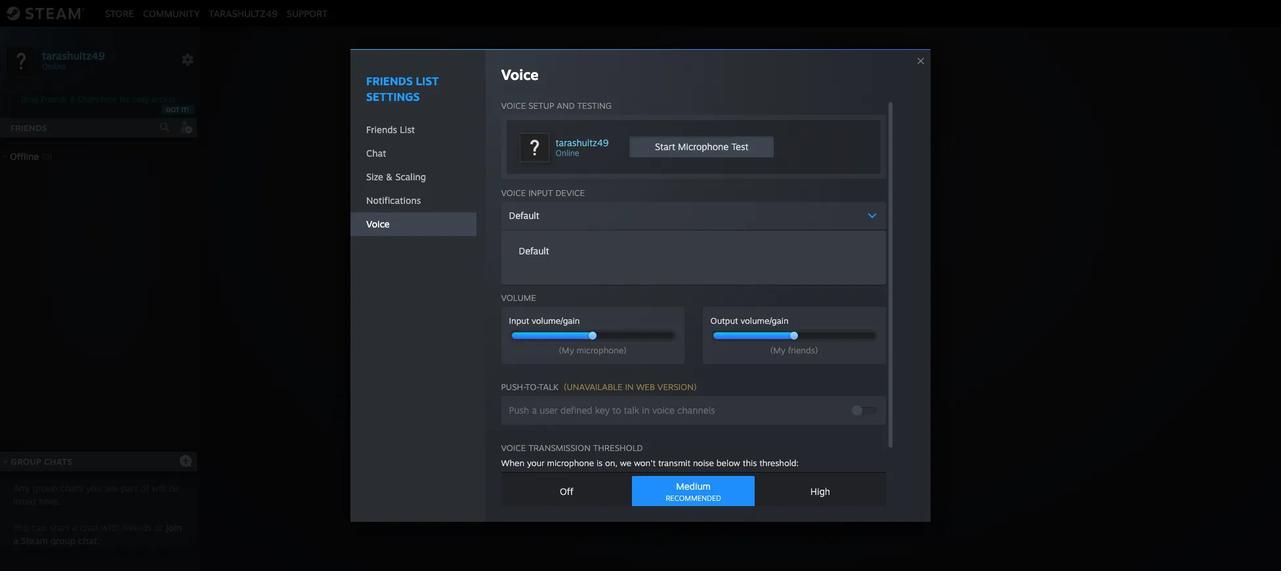 Task type: locate. For each thing, give the bounding box(es) containing it.
volume/gain down volume
[[532, 316, 580, 326]]

a down 'you'
[[13, 536, 18, 547]]

a inside join a steam group chat.
[[13, 536, 18, 547]]

friends up settings
[[366, 74, 413, 88]]

default down voice output device
[[509, 258, 539, 269]]

voice up setup
[[501, 66, 539, 83]]

1 vertical spatial or
[[154, 522, 163, 534]]

testing
[[577, 100, 612, 111]]

voice up the when
[[501, 443, 526, 453]]

friends for friends list settings
[[366, 74, 413, 88]]

your
[[527, 458, 544, 469]]

we
[[620, 458, 631, 469]]

this
[[743, 458, 757, 469]]

group up any
[[11, 457, 41, 467]]

a for steam
[[13, 536, 18, 547]]

2 volume/gain from the left
[[741, 316, 789, 326]]

0 vertical spatial device
[[555, 188, 585, 198]]

input volume/gain
[[509, 316, 580, 326]]

1 vertical spatial group
[[51, 536, 76, 547]]

transmit
[[658, 458, 691, 469]]

voice setup and testing
[[501, 100, 612, 111]]

list inside friends list settings
[[416, 74, 439, 88]]

store
[[105, 8, 134, 19]]

(my left friends)
[[770, 345, 786, 356]]

access
[[151, 95, 176, 104]]

1 horizontal spatial chats
[[78, 95, 99, 104]]

voice inside voice transmission threshold when your microphone is on, we won't transmit noise below this threshold:
[[501, 443, 526, 453]]

list down settings
[[400, 124, 415, 135]]

2 horizontal spatial a
[[678, 306, 683, 319]]

1 horizontal spatial &
[[386, 171, 393, 182]]

0 vertical spatial group
[[32, 483, 57, 494]]

2 (my from the left
[[770, 345, 786, 356]]

tarashultz49 down the testing
[[556, 137, 609, 148]]

microphone
[[547, 458, 594, 469]]

and
[[557, 100, 575, 111]]

volume/gain left to
[[741, 316, 789, 326]]

1 horizontal spatial (my
[[770, 345, 786, 356]]

chat up "size"
[[366, 148, 386, 159]]

of
[[140, 483, 149, 494]]

list for friends list
[[400, 124, 415, 135]]

when
[[501, 458, 524, 469]]

0 vertical spatial list
[[416, 74, 439, 88]]

drag friends & chats here for easy access
[[21, 95, 176, 104]]

1 horizontal spatial chat
[[766, 306, 789, 319]]

1 vertical spatial chats
[[44, 457, 72, 467]]

1 horizontal spatial or
[[720, 306, 730, 319]]

friends list settings
[[366, 74, 439, 104]]

tarashultz49 up drag friends & chats here for easy access
[[42, 49, 105, 62]]

0 vertical spatial output
[[528, 236, 562, 246]]

a left chat
[[72, 522, 77, 534]]

group chats
[[11, 457, 72, 467]]

default up volume
[[519, 245, 549, 257]]

voice for output
[[501, 236, 526, 246]]

part
[[121, 483, 138, 494]]

support
[[287, 8, 328, 19]]

& left here
[[70, 95, 76, 104]]

or left join
[[154, 522, 163, 534]]

voice left setup
[[501, 100, 526, 111]]

voice down 'notifications'
[[366, 219, 390, 230]]

friends
[[366, 74, 413, 88], [41, 95, 67, 104], [11, 123, 47, 133], [366, 124, 397, 135]]

voice
[[501, 66, 539, 83], [501, 100, 526, 111], [501, 188, 526, 198], [366, 219, 390, 230], [501, 236, 526, 246], [501, 443, 526, 453]]

1 horizontal spatial output
[[710, 316, 738, 326]]

0 horizontal spatial chat
[[366, 148, 386, 159]]

here.
[[39, 496, 60, 507]]

tarashultz49 left support link on the top of page
[[209, 8, 278, 19]]

1 vertical spatial output
[[710, 316, 738, 326]]

start microphone test
[[655, 141, 749, 152]]

friends inside friends list settings
[[366, 74, 413, 88]]

list
[[416, 74, 439, 88], [400, 124, 415, 135]]

friends down drag
[[11, 123, 47, 133]]

device down the voice input device
[[565, 236, 594, 246]]

0 horizontal spatial (my
[[559, 345, 574, 356]]

off
[[560, 486, 573, 497]]

is
[[596, 458, 603, 469]]

1 horizontal spatial a
[[72, 522, 77, 534]]

tarashultz49
[[209, 8, 278, 19], [42, 49, 105, 62], [556, 137, 609, 148]]

talk
[[539, 382, 559, 392]]

start microphone test button
[[630, 137, 774, 158]]

volume/gain for output volume/gain
[[741, 316, 789, 326]]

0 vertical spatial &
[[70, 95, 76, 104]]

0 horizontal spatial &
[[70, 95, 76, 104]]

any group chats you are part of will be listed here.
[[13, 483, 179, 507]]

0 horizontal spatial group
[[11, 457, 41, 467]]

tarashultz49 online
[[556, 137, 609, 158]]

output down the voice input device
[[528, 236, 562, 246]]

2 vertical spatial tarashultz49
[[556, 137, 609, 148]]

on,
[[605, 458, 618, 469]]

1 vertical spatial group
[[11, 457, 41, 467]]

a right click
[[678, 306, 683, 319]]

chats
[[78, 95, 99, 104], [44, 457, 72, 467]]

input
[[528, 188, 553, 198], [509, 316, 529, 326]]

0 horizontal spatial or
[[154, 522, 163, 534]]

1 horizontal spatial tarashultz49
[[209, 8, 278, 19]]

web
[[636, 382, 655, 392]]

or
[[720, 306, 730, 319], [154, 522, 163, 534]]

1 volume/gain from the left
[[532, 316, 580, 326]]

output
[[528, 236, 562, 246], [710, 316, 738, 326]]

input up voice output device
[[528, 188, 553, 198]]

1 vertical spatial device
[[565, 236, 594, 246]]

you can start a chat with friends or
[[13, 522, 166, 534]]

& right "size"
[[386, 171, 393, 182]]

click a friend or group chat to start!
[[651, 306, 831, 319]]

group down start in the bottom left of the page
[[51, 536, 76, 547]]

start
[[655, 141, 675, 152]]

default
[[509, 210, 539, 221], [519, 245, 549, 257], [509, 258, 539, 269]]

chats up chats in the left of the page
[[44, 457, 72, 467]]

0 vertical spatial input
[[528, 188, 553, 198]]

voice up voice output device
[[501, 188, 526, 198]]

group up 'here.'
[[32, 483, 57, 494]]

friends down settings
[[366, 124, 397, 135]]

voice down the voice input device
[[501, 236, 526, 246]]

1 vertical spatial tarashultz49
[[42, 49, 105, 62]]

group
[[32, 483, 57, 494], [51, 536, 76, 547]]

add a friend image
[[179, 120, 193, 135]]

for
[[119, 95, 130, 104]]

can
[[32, 522, 47, 534]]

unavailable
[[567, 382, 623, 392]]

chat
[[80, 522, 98, 534]]

output right click
[[710, 316, 738, 326]]

input down volume
[[509, 316, 529, 326]]

0 horizontal spatial output
[[528, 236, 562, 246]]

(my left "microphone)"
[[559, 345, 574, 356]]

1 vertical spatial &
[[386, 171, 393, 182]]

0 horizontal spatial a
[[13, 536, 18, 547]]

group right friend
[[733, 306, 763, 319]]

noise
[[693, 458, 714, 469]]

a
[[678, 306, 683, 319], [72, 522, 77, 534], [13, 536, 18, 547]]

default down the voice input device
[[509, 210, 539, 221]]

offline
[[10, 151, 39, 162]]

voice transmission threshold when your microphone is on, we won't transmit noise below this threshold:
[[501, 443, 799, 469]]

0 vertical spatial a
[[678, 306, 683, 319]]

1 horizontal spatial group
[[733, 306, 763, 319]]

0 horizontal spatial volume/gain
[[532, 316, 580, 326]]

1 horizontal spatial list
[[416, 74, 439, 88]]

setup
[[528, 100, 554, 111]]

1 vertical spatial a
[[72, 522, 77, 534]]

voice output device
[[501, 236, 594, 246]]

0 vertical spatial or
[[720, 306, 730, 319]]

list up settings
[[416, 74, 439, 88]]

size & scaling
[[366, 171, 426, 182]]

store link
[[100, 8, 138, 19]]

0 vertical spatial tarashultz49
[[209, 8, 278, 19]]

support link
[[282, 8, 332, 19]]

2 vertical spatial a
[[13, 536, 18, 547]]

1 vertical spatial list
[[400, 124, 415, 135]]

1 (my from the left
[[559, 345, 574, 356]]

threshold
[[593, 443, 643, 453]]

device down "online"
[[555, 188, 585, 198]]

chat left to
[[766, 306, 789, 319]]

start
[[49, 522, 69, 534]]

chat
[[366, 148, 386, 159], [766, 306, 789, 319]]

group inside any group chats you are part of will be listed here.
[[32, 483, 57, 494]]

version
[[657, 382, 694, 392]]

0 horizontal spatial list
[[400, 124, 415, 135]]

(my
[[559, 345, 574, 356], [770, 345, 786, 356]]

device for voice input device
[[555, 188, 585, 198]]

1 horizontal spatial volume/gain
[[741, 316, 789, 326]]

0 vertical spatial group
[[733, 306, 763, 319]]

microphone
[[678, 141, 729, 152]]

2 horizontal spatial tarashultz49
[[556, 137, 609, 148]]

to
[[792, 306, 802, 319]]

or right friend
[[720, 306, 730, 319]]

chats left here
[[78, 95, 99, 104]]



Task type: describe. For each thing, give the bounding box(es) containing it.
volume/gain for input volume/gain
[[532, 316, 580, 326]]

recommended
[[666, 494, 721, 503]]

microphone)
[[577, 345, 627, 356]]

0 vertical spatial default
[[509, 210, 539, 221]]

community
[[143, 8, 200, 19]]

easy
[[132, 95, 149, 104]]

friends)
[[788, 345, 818, 356]]

collapse chats list image
[[0, 459, 15, 465]]

listed
[[13, 496, 36, 507]]

0 horizontal spatial tarashultz49
[[42, 49, 105, 62]]

friends for friends list
[[366, 124, 397, 135]]

high
[[810, 486, 830, 497]]

you
[[86, 483, 102, 494]]

0 vertical spatial chat
[[366, 148, 386, 159]]

join a steam group chat.
[[13, 522, 181, 547]]

medium
[[676, 481, 711, 492]]

voice for input
[[501, 188, 526, 198]]

be
[[169, 483, 179, 494]]

0 vertical spatial chats
[[78, 95, 99, 104]]

voice for setup
[[501, 100, 526, 111]]

notifications
[[366, 195, 421, 206]]

in
[[625, 382, 634, 392]]

below
[[717, 458, 740, 469]]

community link
[[138, 8, 204, 19]]

here
[[101, 95, 117, 104]]

settings
[[366, 90, 420, 104]]

are
[[104, 483, 118, 494]]

threshold:
[[759, 458, 799, 469]]

any
[[13, 483, 30, 494]]

friends right drag
[[41, 95, 67, 104]]

voice input device
[[501, 188, 585, 198]]

with
[[101, 522, 119, 534]]

push-to-talk ( unavailable in web version )
[[501, 382, 697, 392]]

1 vertical spatial input
[[509, 316, 529, 326]]

1 vertical spatial chat
[[766, 306, 789, 319]]

1 vertical spatial default
[[519, 245, 549, 257]]

output volume/gain
[[710, 316, 789, 326]]

size
[[366, 171, 383, 182]]

click
[[651, 306, 675, 319]]

(my for (my friends)
[[770, 345, 786, 356]]

device for voice output device
[[565, 236, 594, 246]]

steam
[[21, 536, 48, 547]]

2 vertical spatial default
[[509, 258, 539, 269]]

0 horizontal spatial chats
[[44, 457, 72, 467]]

a for friend
[[678, 306, 683, 319]]

search my friends list image
[[159, 121, 171, 133]]

tarashultz49 link
[[204, 8, 282, 19]]

)
[[694, 382, 697, 392]]

(my microphone)
[[559, 345, 627, 356]]

friends for friends
[[11, 123, 47, 133]]

manage friends list settings image
[[181, 53, 194, 66]]

to-
[[525, 382, 539, 392]]

chat.
[[78, 536, 99, 547]]

(
[[564, 382, 567, 392]]

transmission
[[528, 443, 591, 453]]

(my friends)
[[770, 345, 818, 356]]

volume
[[501, 293, 536, 303]]

start!
[[805, 306, 831, 319]]

will
[[152, 483, 166, 494]]

online
[[556, 148, 579, 158]]

drag
[[21, 95, 39, 104]]

scaling
[[395, 171, 426, 182]]

group inside join a steam group chat.
[[51, 536, 76, 547]]

list for friends list settings
[[416, 74, 439, 88]]

medium recommended
[[666, 481, 721, 503]]

join
[[166, 522, 181, 534]]

push-
[[501, 382, 525, 392]]

you
[[13, 522, 29, 534]]

voice for transmission
[[501, 443, 526, 453]]

test
[[731, 141, 749, 152]]

create a group chat image
[[179, 454, 192, 468]]

friends
[[122, 522, 152, 534]]

chats
[[60, 483, 83, 494]]

friend
[[686, 306, 717, 319]]

friends list
[[366, 124, 415, 135]]

(my for (my microphone)
[[559, 345, 574, 356]]

join a steam group chat. link
[[13, 522, 181, 547]]

won't
[[634, 458, 656, 469]]



Task type: vqa. For each thing, say whether or not it's contained in the screenshot.
top A
yes



